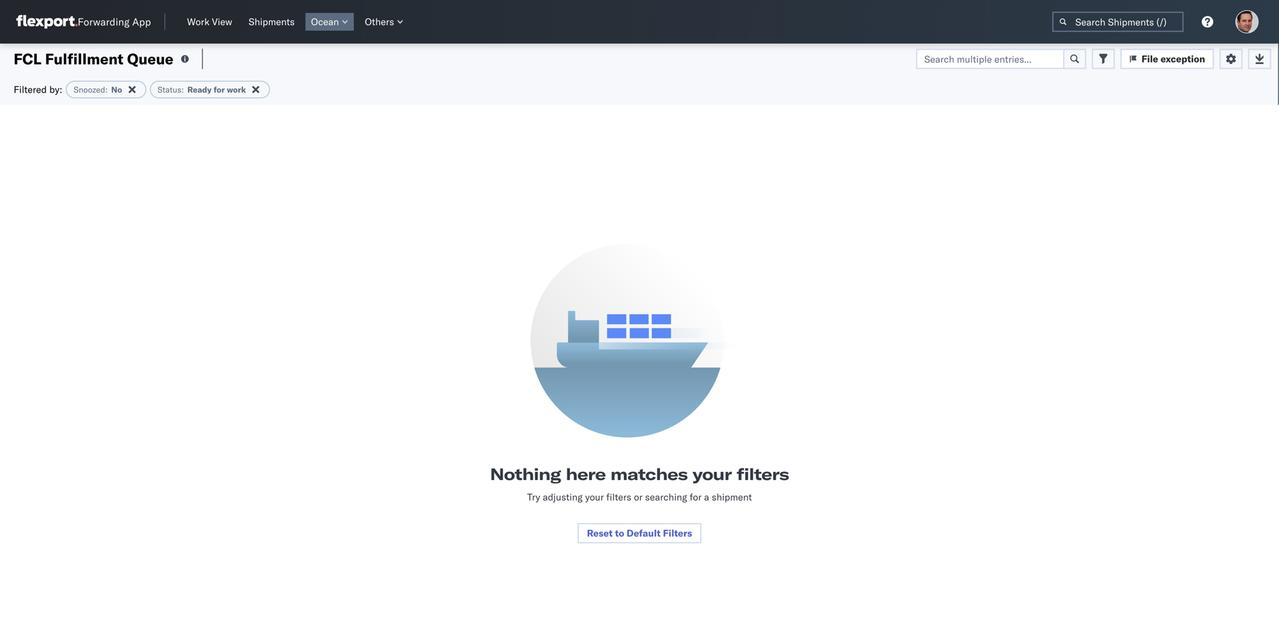 Task type: describe. For each thing, give the bounding box(es) containing it.
forwarding app
[[78, 15, 151, 28]]

file
[[1142, 53, 1159, 65]]

status
[[158, 84, 182, 95]]

reset to default filters button
[[578, 523, 702, 544]]

shipment
[[712, 491, 752, 503]]

view
[[212, 16, 232, 28]]

reset
[[587, 527, 613, 539]]

matches
[[611, 464, 688, 484]]

others
[[365, 16, 394, 28]]

0 vertical spatial for
[[214, 84, 225, 95]]

adjusting
[[543, 491, 583, 503]]

work
[[227, 84, 246, 95]]

nothing
[[490, 464, 561, 484]]

or
[[634, 491, 643, 503]]

status : ready for work
[[158, 84, 246, 95]]

no
[[111, 84, 122, 95]]

to
[[615, 527, 625, 539]]

0 horizontal spatial your
[[585, 491, 604, 503]]

: for status
[[182, 84, 184, 95]]

others button
[[360, 13, 409, 31]]

default
[[627, 527, 661, 539]]

ocean
[[311, 16, 339, 28]]

Search multiple entries... text field
[[917, 49, 1065, 69]]

for inside nothing here matches your filters try adjusting your filters or searching for a shipment
[[690, 491, 702, 503]]

shipments
[[249, 16, 295, 28]]

fcl fulfillment queue
[[14, 49, 173, 68]]



Task type: vqa. For each thing, say whether or not it's contained in the screenshot.
FLEX-1891264
no



Task type: locate. For each thing, give the bounding box(es) containing it.
1 : from the left
[[105, 84, 108, 95]]

nothing here matches your filters try adjusting your filters or searching for a shipment
[[490, 464, 789, 503]]

work view link
[[182, 13, 238, 31]]

:
[[105, 84, 108, 95], [182, 84, 184, 95]]

1 horizontal spatial filters
[[737, 464, 789, 484]]

1 vertical spatial your
[[585, 491, 604, 503]]

2 : from the left
[[182, 84, 184, 95]]

filtered
[[14, 83, 47, 95]]

forwarding app link
[[16, 15, 151, 29]]

shipments link
[[243, 13, 300, 31]]

1 vertical spatial filters
[[607, 491, 632, 503]]

your up a
[[693, 464, 732, 484]]

reset to default filters
[[587, 527, 692, 539]]

1 horizontal spatial for
[[690, 491, 702, 503]]

here
[[566, 464, 606, 484]]

filtered by:
[[14, 83, 62, 95]]

fcl
[[14, 49, 41, 68]]

0 vertical spatial filters
[[737, 464, 789, 484]]

work
[[187, 16, 210, 28]]

file exception
[[1142, 53, 1206, 65]]

for left work
[[214, 84, 225, 95]]

searching
[[645, 491, 688, 503]]

snoozed : no
[[74, 84, 122, 95]]

filters left the or
[[607, 491, 632, 503]]

ocean button
[[306, 13, 354, 31]]

queue
[[127, 49, 173, 68]]

snoozed
[[74, 84, 105, 95]]

filters
[[737, 464, 789, 484], [607, 491, 632, 503]]

flexport. image
[[16, 15, 78, 29]]

your
[[693, 464, 732, 484], [585, 491, 604, 503]]

work view
[[187, 16, 232, 28]]

forwarding
[[78, 15, 130, 28]]

filters
[[663, 527, 692, 539]]

1 horizontal spatial your
[[693, 464, 732, 484]]

exception
[[1161, 53, 1206, 65]]

file exception button
[[1121, 49, 1215, 69], [1121, 49, 1215, 69]]

app
[[132, 15, 151, 28]]

for left a
[[690, 491, 702, 503]]

0 vertical spatial your
[[693, 464, 732, 484]]

a
[[704, 491, 710, 503]]

: left no
[[105, 84, 108, 95]]

your down here
[[585, 491, 604, 503]]

Search Shipments (/) text field
[[1053, 12, 1184, 32]]

0 horizontal spatial :
[[105, 84, 108, 95]]

1 horizontal spatial :
[[182, 84, 184, 95]]

fulfillment
[[45, 49, 124, 68]]

by:
[[49, 83, 62, 95]]

filters up shipment
[[737, 464, 789, 484]]

for
[[214, 84, 225, 95], [690, 491, 702, 503]]

: left ready
[[182, 84, 184, 95]]

: for snoozed
[[105, 84, 108, 95]]

try
[[527, 491, 541, 503]]

0 horizontal spatial filters
[[607, 491, 632, 503]]

ready
[[187, 84, 212, 95]]

1 vertical spatial for
[[690, 491, 702, 503]]

0 horizontal spatial for
[[214, 84, 225, 95]]



